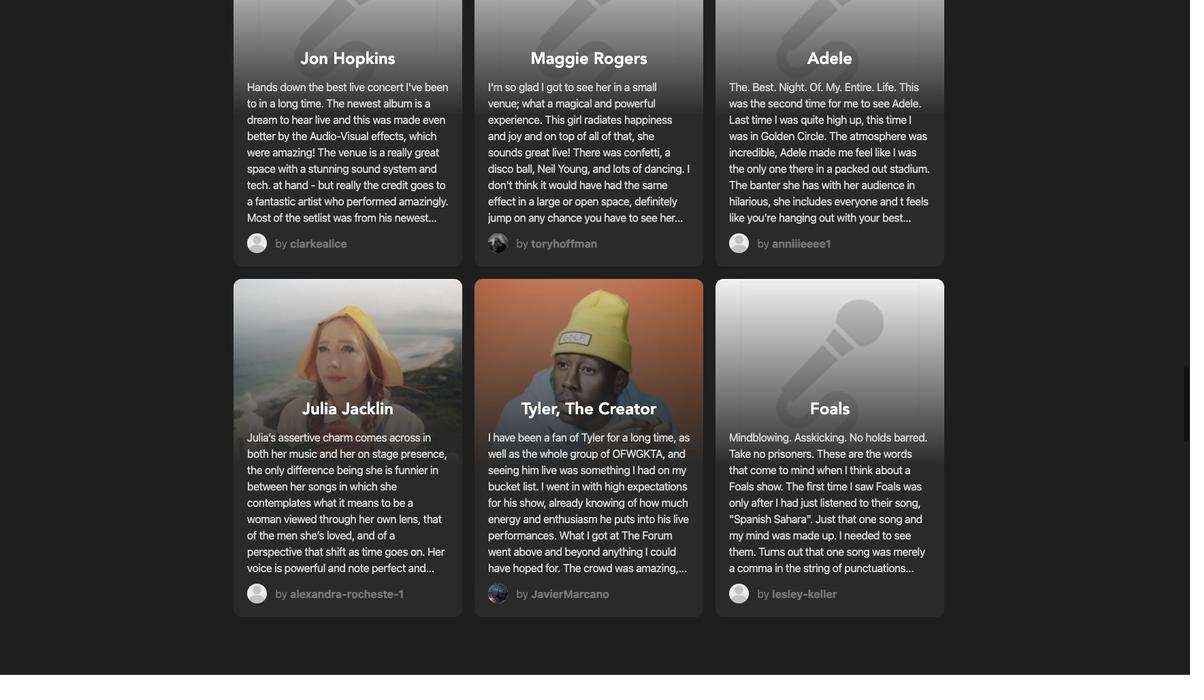 Task type: locate. For each thing, give the bounding box(es) containing it.
had up space,
[[604, 179, 622, 191]]

0 vertical spatial his
[[379, 212, 392, 224]]

a left packed
[[827, 163, 832, 175]]

through
[[319, 513, 356, 526]]

1 horizontal spatial out
[[819, 212, 834, 224]]

by for maggie rogers
[[516, 237, 528, 250]]

which
[[409, 130, 437, 142], [350, 481, 377, 493]]

of down own
[[377, 530, 387, 542]]

toryhoffman
[[531, 237, 597, 250]]

2 horizontal spatial had
[[781, 497, 798, 509]]

1 horizontal spatial my
[[729, 530, 743, 542]]

think inside 'i'm so glad i got to see her in a small venue; what a magical and powerful experience. this girl radiates happiness and joy and on top of all of that, she sounds great live! there was confetti, a disco ball, neil young, and lots of dancing. i don't think it would have had the same effect in a large or open space, definitely jump on any chance you have to see her…'
[[515, 179, 538, 191]]

goes inside hands down the best live concert i've been to in a long time. the newest album is a dream to hear live and this was made even better by the audio-visual effects, which were amazing! the venue is a really great space with a stunning sound system and tech. at hand - but really the credit goes to a fantastic artist who performed amazingly. most of the setlist was from his newest…
[[411, 179, 434, 191]]

performed
[[347, 195, 396, 208]]

this inside the. best. night. of. my. entire. life. this was the second time for me to see adele. last time i was quite high up, this time i was in golden circle. the atmosphere was incredible, adele made me feel like i was the only one there in a packed out stadium. the banter she has with her audience in hilarious, she includes everyone and t feels like you're hanging out with your best…
[[899, 81, 919, 93]]

by for tyler, the creator
[[516, 588, 528, 600]]

list.
[[523, 481, 539, 493]]

lesley-
[[772, 588, 808, 600]]

and…
[[408, 562, 434, 575]]

this left girl
[[545, 114, 565, 126]]

0 horizontal spatial one
[[769, 163, 787, 175]]

1 horizontal spatial for
[[607, 432, 620, 444]]

one
[[769, 163, 787, 175], [859, 513, 877, 526], [826, 546, 844, 558]]

me up packed
[[838, 146, 853, 159]]

powerful up alexandra-
[[284, 562, 325, 575]]

0 horizontal spatial really
[[336, 179, 361, 191]]

2 vertical spatial his
[[657, 513, 671, 526]]

out right the turns
[[788, 546, 803, 558]]

jon
[[301, 48, 328, 70]]

i have been a fan of tyler for a long time, as well as the whole group of ofwgkta, and seeing him live was something i had on my bucket list. i went in with high expectations for his show, already knowing of how much energy and enthusiasm he puts into his live performances. what i got at the forum went above and beyond anything i could have hoped for.    the crowd was amazing,…
[[488, 432, 690, 575]]

i
[[541, 81, 544, 93], [775, 114, 777, 126], [909, 114, 912, 126], [893, 146, 895, 159], [687, 163, 690, 175], [488, 432, 491, 444], [633, 464, 635, 477], [845, 464, 847, 477], [541, 481, 544, 493], [850, 481, 852, 493], [776, 497, 778, 509], [587, 530, 589, 542], [839, 530, 842, 542], [645, 546, 648, 558]]

0 vertical spatial as
[[679, 432, 690, 444]]

made inside hands down the best live concert i've been to in a long time. the newest album is a dream to hear live and this was made even better by the audio-visual effects, which were amazing! the venue is a really great space with a stunning sound system and tech. at hand - but really the credit goes to a fantastic artist who performed amazingly. most of the setlist was from his newest…
[[394, 114, 420, 126]]

is down perspective
[[274, 562, 282, 575]]

like
[[875, 146, 890, 159], [729, 212, 745, 224]]

powerful inside 'i'm so glad i got to see her in a small venue; what a magical and powerful experience. this girl radiates happiness and joy and on top of all of that, she sounds great live! there was confetti, a disco ball, neil young, and lots of dancing. i don't think it would have had the same effect in a large or open space, definitely jump on any chance you have to see her…'
[[615, 97, 656, 110]]

1 vertical spatial really
[[336, 179, 361, 191]]

0 vertical spatial me
[[844, 97, 858, 110]]

1 vertical spatial adele
[[780, 146, 807, 159]]

0 horizontal spatial adele
[[780, 146, 807, 159]]

0 vertical spatial think
[[515, 179, 538, 191]]

1 great from the left
[[415, 146, 439, 159]]

his up energy
[[504, 497, 517, 509]]

the. best. night. of. my. entire. life. this was the second time for me to see adele. last time i was quite high up, this time i was in golden circle. the atmosphere was incredible, adele made me feel like i was the only one there in a packed out stadium. the banter she has with her audience in hilarious, she includes everyone and t feels like you're hanging out with your best…
[[729, 81, 930, 224]]

what down songs
[[314, 497, 336, 509]]

been
[[425, 81, 448, 93], [518, 432, 542, 444]]

from
[[354, 212, 376, 224]]

whole
[[540, 448, 568, 460]]

jacklin
[[342, 398, 394, 421]]

his up forum
[[657, 513, 671, 526]]

javiermarcano's profile image image
[[488, 584, 508, 604]]

mind down prisoners.
[[791, 464, 814, 477]]

2 horizontal spatial for
[[828, 97, 841, 110]]

there
[[789, 163, 814, 175]]

0 vertical spatial been
[[425, 81, 448, 93]]

2 horizontal spatial one
[[859, 513, 877, 526]]

1 horizontal spatial as
[[509, 448, 520, 460]]

1 horizontal spatial at
[[610, 530, 619, 542]]

like down hilarious,
[[729, 212, 745, 224]]

1 horizontal spatial foals
[[810, 398, 850, 421]]

and down charm
[[320, 448, 337, 460]]

which inside hands down the best live concert i've been to in a long time. the newest album is a dream to hear live and this was made even better by the audio-visual effects, which were amazing! the venue is a really great space with a stunning sound system and tech. at hand - but really the credit goes to a fantastic artist who performed amazingly. most of the setlist was from his newest…
[[409, 130, 437, 142]]

0 horizontal spatial what
[[314, 497, 336, 509]]

the up hilarious,
[[729, 179, 747, 191]]

golden
[[761, 130, 795, 142]]

really
[[387, 146, 412, 159], [336, 179, 361, 191]]

0 vertical spatial mind
[[791, 464, 814, 477]]

see inside mindblowing. asskicking. no holds barred. take no prisoners. these are the words that come to mind when i think about a foals show.  the first time i saw foals was only after i had just listened to their song, "spanish sahara". just that one song and my mind was made up. i needed to see them. turns out that one song was merely a comma in the string of punctuations…
[[894, 530, 911, 542]]

time,
[[653, 432, 676, 444]]

and right loved,
[[357, 530, 375, 542]]

1 this from the left
[[353, 114, 370, 126]]

1 vertical spatial high
[[604, 481, 625, 493]]

banter
[[750, 179, 780, 191]]

lesley-keller's profile image image
[[729, 584, 749, 604]]

to inside julia's assertive charm comes across in both her music and her on stage presence, the only difference being she is funnier in between her songs in which she contemplates what it means to be a woman viewed through her own lens, that of the men she's loved, and of a perspective that shift as time goes on. her voice is powerful and note perfect and…
[[381, 497, 391, 509]]

all
[[589, 130, 599, 142]]

in inside mindblowing. asskicking. no holds barred. take no prisoners. these are the words that come to mind when i think about a foals show.  the first time i saw foals was only after i had just listened to their song, "spanish sahara". just that one song and my mind was made up. i needed to see them. turns out that one song was merely a comma in the string of punctuations…
[[775, 562, 783, 575]]

to inside the. best. night. of. my. entire. life. this was the second time for me to see adele. last time i was quite high up, this time i was in golden circle. the atmosphere was incredible, adele made me feel like i was the only one there in a packed out stadium. the banter she has with her audience in hilarious, she includes everyone and t feels like you're hanging out with your best…
[[861, 97, 870, 110]]

2 vertical spatial had
[[781, 497, 798, 509]]

she
[[637, 130, 654, 142], [783, 179, 800, 191], [773, 195, 790, 208], [366, 464, 382, 477], [380, 481, 397, 493]]

ofwgkta,
[[612, 448, 665, 460]]

goes inside julia's assertive charm comes across in both her music and her on stage presence, the only difference being she is funnier in between her songs in which she contemplates what it means to be a woman viewed through her own lens, that of the men she's loved, and of a perspective that shift as time goes on. her voice is powerful and note perfect and…
[[385, 546, 408, 558]]

time up note on the bottom of page
[[362, 546, 382, 558]]

the down best
[[326, 97, 344, 110]]

0 vertical spatial which
[[409, 130, 437, 142]]

1 horizontal spatial powerful
[[615, 97, 656, 110]]

made down sahara".
[[793, 530, 819, 542]]

it down neil
[[541, 179, 546, 191]]

2 this from the left
[[867, 114, 884, 126]]

performances.
[[488, 530, 557, 542]]

your
[[859, 212, 880, 224]]

of
[[577, 130, 586, 142], [602, 130, 611, 142], [632, 163, 642, 175], [273, 212, 283, 224], [569, 432, 579, 444], [600, 448, 610, 460], [627, 497, 637, 509], [247, 530, 257, 542], [377, 530, 387, 542], [832, 562, 842, 575]]

by inside hands down the best live concert i've been to in a long time. the newest album is a dream to hear live and this was made even better by the audio-visual effects, which were amazing! the venue is a really great space with a stunning sound system and tech. at hand - but really the credit goes to a fantastic artist who performed amazingly. most of the setlist was from his newest…
[[278, 130, 289, 142]]

powerful down small
[[615, 97, 656, 110]]

out up audience
[[872, 163, 887, 175]]

2 vertical spatial as
[[348, 546, 359, 558]]

1 vertical spatial had
[[638, 464, 655, 477]]

these
[[817, 448, 846, 460]]

of left how
[[627, 497, 637, 509]]

1 horizontal spatial think
[[850, 464, 873, 477]]

by right lesley-keller's profile image
[[757, 588, 769, 600]]

music
[[289, 448, 317, 460]]

to left be
[[381, 497, 391, 509]]

had inside i have been a fan of tyler for a long time, as well as the whole group of ofwgkta, and seeing him live was something i had on my bucket list. i went in with high expectations for his show, already knowing of how much energy and enthusiasm he puts into his live performances. what i got at the forum went above and beyond anything i could have hoped for.    the crowd was amazing,…
[[638, 464, 655, 477]]

0 vertical spatial goes
[[411, 179, 434, 191]]

0 vertical spatial long
[[278, 97, 298, 110]]

0 vertical spatial high
[[827, 114, 847, 126]]

i up golden
[[775, 114, 777, 126]]

1 vertical spatial long
[[630, 432, 651, 444]]

one up banter
[[769, 163, 787, 175]]

at up anything
[[610, 530, 619, 542]]

her down difference at the left
[[290, 481, 306, 493]]

the right the for.
[[563, 562, 581, 575]]

1 horizontal spatial had
[[638, 464, 655, 477]]

0 horizontal spatial goes
[[385, 546, 408, 558]]

is
[[415, 97, 422, 110], [369, 146, 377, 159], [385, 464, 392, 477], [274, 562, 282, 575]]

1
[[399, 588, 404, 600]]

first
[[807, 481, 824, 493]]

a down the them.
[[729, 562, 735, 575]]

with
[[278, 163, 298, 175], [822, 179, 841, 191], [837, 212, 857, 224], [582, 481, 602, 493]]

assertive
[[278, 432, 320, 444]]

and down show,
[[523, 513, 541, 526]]

song
[[879, 513, 902, 526], [847, 546, 870, 558]]

by for foals
[[757, 588, 769, 600]]

0 horizontal spatial long
[[278, 97, 298, 110]]

comes
[[355, 432, 387, 444]]

by
[[278, 130, 289, 142], [275, 237, 287, 250], [516, 237, 528, 250], [757, 237, 769, 250], [275, 588, 287, 600], [516, 588, 528, 600], [757, 588, 769, 600]]

incredible,
[[729, 146, 778, 159]]

one up needed
[[859, 513, 877, 526]]

0 vertical spatial my
[[672, 464, 686, 477]]

lots
[[613, 163, 630, 175]]

see
[[577, 81, 593, 93], [873, 97, 890, 110], [641, 212, 657, 224], [894, 530, 911, 542]]

adele
[[807, 48, 853, 70], [780, 146, 807, 159]]

the up tyler
[[566, 398, 594, 421]]

in
[[614, 81, 622, 93], [259, 97, 267, 110], [750, 130, 758, 142], [816, 163, 824, 175], [907, 179, 915, 191], [518, 195, 526, 208], [423, 432, 431, 444], [430, 464, 438, 477], [339, 481, 347, 493], [572, 481, 580, 493], [775, 562, 783, 575]]

show.
[[757, 481, 783, 493]]

what inside 'i'm so glad i got to see her in a small venue; what a magical and powerful experience. this girl radiates happiness and joy and on top of all of that, she sounds great live! there was confetti, a disco ball, neil young, and lots of dancing. i don't think it would have had the same effect in a large or open space, definitely jump on any chance you have to see her…'
[[522, 97, 545, 110]]

merely
[[893, 546, 925, 558]]

i've
[[406, 81, 422, 93]]

2 vertical spatial for
[[488, 497, 501, 509]]

1 vertical spatial got
[[592, 530, 607, 542]]

1 vertical spatial which
[[350, 481, 377, 493]]

by for adele
[[757, 237, 769, 250]]

2 vertical spatial only
[[729, 497, 749, 509]]

had inside mindblowing. asskicking. no holds barred. take no prisoners. these are the words that come to mind when i think about a foals show.  the first time i saw foals was only after i had just listened to their song, "spanish sahara". just that one song and my mind was made up. i needed to see them. turns out that one song was merely a comma in the string of punctuations…
[[781, 497, 798, 509]]

sounds
[[488, 146, 523, 159]]

neil
[[538, 163, 555, 175]]

mind down ""spanish"
[[746, 530, 769, 542]]

his right from
[[379, 212, 392, 224]]

only
[[747, 163, 766, 175], [265, 464, 284, 477], [729, 497, 749, 509]]

0 horizontal spatial which
[[350, 481, 377, 493]]

she inside 'i'm so glad i got to see her in a small venue; what a magical and powerful experience. this girl radiates happiness and joy and on top of all of that, she sounds great live! there was confetti, a disco ball, neil young, and lots of dancing. i don't think it would have had the same effect in a large or open space, definitely jump on any chance you have to see her…'
[[637, 130, 654, 142]]

think inside mindblowing. asskicking. no holds barred. take no prisoners. these are the words that come to mind when i think about a foals show.  the first time i saw foals was only after i had just listened to their song, "spanish sahara". just that one song and my mind was made up. i needed to see them. turns out that one song was merely a comma in the string of punctuations…
[[850, 464, 873, 477]]

my inside mindblowing. asskicking. no holds barred. take no prisoners. these are the words that come to mind when i think about a foals show.  the first time i saw foals was only after i had just listened to their song, "spanish sahara". just that one song and my mind was made up. i needed to see them. turns out that one song was merely a comma in the string of punctuations…
[[729, 530, 743, 542]]

by right javiermarcano's profile image at left bottom
[[516, 588, 528, 600]]

0 horizontal spatial as
[[348, 546, 359, 558]]

take
[[729, 448, 751, 460]]

to down entire.
[[861, 97, 870, 110]]

by for jon hopkins
[[275, 237, 287, 250]]

the up 'time.'
[[309, 81, 324, 93]]

the down the hear in the left top of the page
[[292, 130, 307, 142]]

0 horizontal spatial think
[[515, 179, 538, 191]]

as right time,
[[679, 432, 690, 444]]

experience.
[[488, 114, 542, 126]]

0 horizontal spatial this
[[353, 114, 370, 126]]

1 horizontal spatial which
[[409, 130, 437, 142]]

that down listened
[[838, 513, 856, 526]]

1 vertical spatial this
[[545, 114, 565, 126]]

1 horizontal spatial got
[[592, 530, 607, 542]]

as up note on the bottom of page
[[348, 546, 359, 558]]

0 vertical spatial one
[[769, 163, 787, 175]]

2 horizontal spatial foals
[[876, 481, 901, 493]]

her right both
[[271, 448, 287, 460]]

got up magical
[[546, 81, 562, 93]]

and right joy
[[524, 130, 542, 142]]

made down album
[[394, 114, 420, 126]]

this inside 'i'm so glad i got to see her in a small venue; what a magical and powerful experience. this girl radiates happiness and joy and on top of all of that, she sounds great live! there was confetti, a disco ball, neil young, and lots of dancing. i don't think it would have had the same effect in a large or open space, definitely jump on any chance you have to see her…'
[[545, 114, 565, 126]]

1 vertical spatial went
[[488, 546, 511, 558]]

by anniiieeee1
[[757, 237, 831, 250]]

amazingly.
[[399, 195, 448, 208]]

for down my.
[[828, 97, 841, 110]]

my up expectations
[[672, 464, 686, 477]]

on inside i have been a fan of tyler for a long time, as well as the whole group of ofwgkta, and seeing him live was something i had on my bucket list. i went in with high expectations for his show, already knowing of how much energy and enthusiasm he puts into his live performances. what i got at the forum went above and beyond anything i could have hoped for.    the crowd was amazing,…
[[658, 464, 670, 477]]

the
[[326, 97, 344, 110], [829, 130, 847, 142], [318, 146, 336, 159], [729, 179, 747, 191], [566, 398, 594, 421], [786, 481, 804, 493], [622, 530, 640, 542], [563, 562, 581, 575]]

0 horizontal spatial powerful
[[284, 562, 325, 575]]

something
[[581, 464, 630, 477]]

the inside mindblowing. asskicking. no holds barred. take no prisoners. these are the words that come to mind when i think about a foals show.  the first time i saw foals was only after i had just listened to their song, "spanish sahara". just that one song and my mind was made up. i needed to see them. turns out that one song was merely a comma in the string of punctuations…
[[786, 481, 804, 493]]

what
[[522, 97, 545, 110], [314, 497, 336, 509]]

1 vertical spatial think
[[850, 464, 873, 477]]

0 vertical spatial at
[[273, 179, 282, 191]]

1 vertical spatial out
[[819, 212, 834, 224]]

0 vertical spatial for
[[828, 97, 841, 110]]

was
[[729, 97, 748, 110], [373, 114, 391, 126], [780, 114, 798, 126], [729, 130, 748, 142], [909, 130, 927, 142], [603, 146, 621, 159], [898, 146, 917, 159], [333, 212, 352, 224], [559, 464, 578, 477], [903, 481, 922, 493], [772, 530, 790, 542], [872, 546, 891, 558], [615, 562, 634, 575]]

really up who
[[336, 179, 361, 191]]

1 horizontal spatial like
[[875, 146, 890, 159]]

holds
[[866, 432, 891, 444]]

0 vertical spatial went
[[546, 481, 569, 493]]

and left joy
[[488, 130, 506, 142]]

really up system
[[387, 146, 412, 159]]

0 horizontal spatial great
[[415, 146, 439, 159]]

2 horizontal spatial out
[[872, 163, 887, 175]]

long up ofwgkta,
[[630, 432, 651, 444]]

in down being
[[339, 481, 347, 493]]

have
[[579, 179, 602, 191], [604, 212, 626, 224], [493, 432, 515, 444], [488, 562, 510, 575]]

1 horizontal spatial it
[[541, 179, 546, 191]]

1 vertical spatial at
[[610, 530, 619, 542]]

venue
[[338, 146, 367, 159]]

to
[[565, 81, 574, 93], [247, 97, 257, 110], [861, 97, 870, 110], [280, 114, 289, 126], [436, 179, 446, 191], [629, 212, 638, 224], [779, 464, 788, 477], [381, 497, 391, 509], [859, 497, 869, 509], [882, 530, 892, 542]]

this down 'newest'
[[353, 114, 370, 126]]

0 horizontal spatial been
[[425, 81, 448, 93]]

only inside julia's assertive charm comes across in both her music and her on stage presence, the only difference being she is funnier in between her songs in which she contemplates what it means to be a woman viewed through her own lens, that of the men she's loved, and of a perspective that shift as time goes on. her voice is powerful and note perfect and…
[[265, 464, 284, 477]]

setlist
[[303, 212, 331, 224]]

the left first at bottom right
[[786, 481, 804, 493]]

her down packed
[[844, 179, 859, 191]]

by right toryhoffman's profile image on the top of page
[[516, 237, 528, 250]]

it
[[541, 179, 546, 191], [339, 497, 345, 509]]

been up whole
[[518, 432, 542, 444]]

stadium.
[[890, 163, 930, 175]]

and inside the. best. night. of. my. entire. life. this was the second time for me to see adele. last time i was quite high up, this time i was in golden circle. the atmosphere was incredible, adele made me feel like i was the only one there in a packed out stadium. the banter she has with her audience in hilarious, she includes everyone and t feels like you're hanging out with your best…
[[880, 195, 898, 208]]

0 horizontal spatial had
[[604, 179, 622, 191]]

prisoners.
[[768, 448, 814, 460]]

had down ofwgkta,
[[638, 464, 655, 477]]

1 vertical spatial me
[[838, 146, 853, 159]]

been inside i have been a fan of tyler for a long time, as well as the whole group of ofwgkta, and seeing him live was something i had on my bucket list. i went in with high expectations for his show, already knowing of how much energy and enthusiasm he puts into his live performances. what i got at the forum went above and beyond anything i could have hoped for.    the crowd was amazing,…
[[518, 432, 542, 444]]

this up atmosphere
[[867, 114, 884, 126]]

of down fantastic
[[273, 212, 283, 224]]

is down stage
[[385, 464, 392, 477]]

0 vertical spatial made
[[394, 114, 420, 126]]

high inside i have been a fan of tyler for a long time, as well as the whole group of ofwgkta, and seeing him live was something i had on my bucket list. i went in with high expectations for his show, already knowing of how much energy and enthusiasm he puts into his live performances. what i got at the forum went above and beyond anything i could have hoped for.    the crowd was amazing,…
[[604, 481, 625, 493]]

time right last on the top of page
[[752, 114, 772, 126]]

0 vertical spatial had
[[604, 179, 622, 191]]

0 horizontal spatial got
[[546, 81, 562, 93]]

up,
[[850, 114, 864, 126]]

went up already
[[546, 481, 569, 493]]

it up through
[[339, 497, 345, 509]]

newest
[[347, 97, 381, 110]]

my inside i have been a fan of tyler for a long time, as well as the whole group of ofwgkta, and seeing him live was something i had on my bucket list. i went in with high expectations for his show, already knowing of how much energy and enthusiasm he puts into his live performances. what i got at the forum went above and beyond anything i could have hoped for.    the crowd was amazing,…
[[672, 464, 686, 477]]

1 horizontal spatial great
[[525, 146, 550, 159]]

1 horizontal spatial mind
[[791, 464, 814, 477]]

packed
[[835, 163, 869, 175]]

0 horizontal spatial my
[[672, 464, 686, 477]]

foals down about
[[876, 481, 901, 493]]

goes up amazingly.
[[411, 179, 434, 191]]

her inside the. best. night. of. my. entire. life. this was the second time for me to see adele. last time i was quite high up, this time i was in golden circle. the atmosphere was incredible, adele made me feel like i was the only one there in a packed out stadium. the banter she has with her audience in hilarious, she includes everyone and t feels like you're hanging out with your best…
[[844, 179, 859, 191]]

been right i've
[[425, 81, 448, 93]]

keller
[[808, 588, 837, 600]]

him
[[522, 464, 539, 477]]

great up neil
[[525, 146, 550, 159]]

a up ofwgkta,
[[622, 432, 628, 444]]

the inside 'i'm so glad i got to see her in a small venue; what a magical and powerful experience. this girl radiates happiness and joy and on top of all of that, she sounds great live! there was confetti, a disco ball, neil young, and lots of dancing. i don't think it would have had the same effect in a large or open space, definitely jump on any chance you have to see her…'
[[624, 179, 640, 191]]

time up listened
[[827, 481, 847, 493]]

0 horizontal spatial at
[[273, 179, 282, 191]]

made inside the. best. night. of. my. entire. life. this was the second time for me to see adele. last time i was quite high up, this time i was in golden circle. the atmosphere was incredible, adele made me feel like i was the only one there in a packed out stadium. the banter she has with her audience in hilarious, she includes everyone and t feels like you're hanging out with your best…
[[809, 146, 836, 159]]

anniiieeee1's profile image image
[[729, 234, 749, 253]]

1 vertical spatial made
[[809, 146, 836, 159]]

for right tyler
[[607, 432, 620, 444]]

and right system
[[419, 163, 437, 175]]

0 horizontal spatial high
[[604, 481, 625, 493]]

1 horizontal spatial his
[[504, 497, 517, 509]]

voice
[[247, 562, 272, 575]]

was inside 'i'm so glad i got to see her in a small venue; what a magical and powerful experience. this girl radiates happiness and joy and on top of all of that, she sounds great live! there was confetti, a disco ball, neil young, and lots of dancing. i don't think it would have had the same effect in a large or open space, definitely jump on any chance you have to see her…'
[[603, 146, 621, 159]]

2 great from the left
[[525, 146, 550, 159]]

i left the could
[[645, 546, 648, 558]]

1 horizontal spatial long
[[630, 432, 651, 444]]

0 vertical spatial got
[[546, 81, 562, 93]]

the up him
[[522, 448, 537, 460]]

a down effects,
[[379, 146, 385, 159]]

2 vertical spatial out
[[788, 546, 803, 558]]

of.
[[810, 81, 823, 93]]

1 vertical spatial been
[[518, 432, 542, 444]]

out down includes
[[819, 212, 834, 224]]

for inside the. best. night. of. my. entire. life. this was the second time for me to see adele. last time i was quite high up, this time i was in golden circle. the atmosphere was incredible, adele made me feel like i was the only one there in a packed out stadium. the banter she has with her audience in hilarious, she includes everyone and t feels like you're hanging out with your best…
[[828, 97, 841, 110]]

by right alexandra-rocheste-1's profile image
[[275, 588, 287, 600]]

1 vertical spatial for
[[607, 432, 620, 444]]

which up 'means'
[[350, 481, 377, 493]]

by lesley-keller
[[757, 588, 837, 600]]

1 vertical spatial it
[[339, 497, 345, 509]]

what
[[559, 530, 584, 542]]

long inside hands down the best live concert i've been to in a long time. the newest album is a dream to hear live and this was made even better by the audio-visual effects, which were amazing! the venue is a really great space with a stunning sound system and tech. at hand - but really the credit goes to a fantastic artist who performed amazingly. most of the setlist was from his newest…
[[278, 97, 298, 110]]

shift
[[326, 546, 346, 558]]

0 horizontal spatial his
[[379, 212, 392, 224]]

0 horizontal spatial for
[[488, 497, 501, 509]]

1 horizontal spatial what
[[522, 97, 545, 110]]

dancing.
[[644, 163, 685, 175]]

this
[[899, 81, 919, 93], [545, 114, 565, 126]]

0 vertical spatial only
[[747, 163, 766, 175]]

on left top
[[545, 130, 556, 142]]

long inside i have been a fan of tyler for a long time, as well as the whole group of ofwgkta, and seeing him live was something i had on my bucket list. i went in with high expectations for his show, already knowing of how much energy and enthusiasm he puts into his live performances. what i got at the forum went above and beyond anything i could have hoped for.    the crowd was amazing,…
[[630, 432, 651, 444]]

well
[[488, 448, 506, 460]]

0 vertical spatial it
[[541, 179, 546, 191]]



Task type: vqa. For each thing, say whether or not it's contained in the screenshot.


Task type: describe. For each thing, give the bounding box(es) containing it.
i right glad
[[541, 81, 544, 93]]

with inside i have been a fan of tyler for a long time, as well as the whole group of ofwgkta, and seeing him live was something i had on my bucket list. i went in with high expectations for his show, already knowing of how much energy and enthusiasm he puts into his live performances. what i got at the forum went above and beyond anything i could have hoped for.    the crowd was amazing,…
[[582, 481, 602, 493]]

the up performed
[[364, 179, 379, 191]]

girl
[[567, 114, 582, 126]]

i up well
[[488, 432, 491, 444]]

mindblowing.
[[729, 432, 792, 444]]

in right the "there"
[[816, 163, 824, 175]]

1 horizontal spatial went
[[546, 481, 569, 493]]

the inside i have been a fan of tyler for a long time, as well as the whole group of ofwgkta, and seeing him live was something i had on my bucket list. i went in with high expectations for his show, already knowing of how much energy and enthusiasm he puts into his live performances. what i got at the forum went above and beyond anything i could have hoped for.    the crowd was amazing,…
[[522, 448, 537, 460]]

2 vertical spatial one
[[826, 546, 844, 558]]

small
[[632, 81, 657, 93]]

live down whole
[[541, 464, 557, 477]]

means
[[347, 497, 379, 509]]

expectations
[[627, 481, 687, 493]]

great inside 'i'm so glad i got to see her in a small venue; what a magical and powerful experience. this girl radiates happiness and joy and on top of all of that, she sounds great live! there was confetti, a disco ball, neil young, and lots of dancing. i don't think it would have had the same effect in a large or open space, definitely jump on any chance you have to see her…'
[[525, 146, 550, 159]]

she down stage
[[366, 464, 382, 477]]

jump
[[488, 212, 511, 224]]

i right the what
[[587, 530, 589, 542]]

she's
[[300, 530, 324, 542]]

she down the "there"
[[783, 179, 800, 191]]

have up well
[[493, 432, 515, 444]]

listened
[[820, 497, 857, 509]]

this inside the. best. night. of. my. entire. life. this was the second time for me to see adele. last time i was quite high up, this time i was in golden circle. the atmosphere was incredible, adele made me feel like i was the only one there in a packed out stadium. the banter she has with her audience in hilarious, she includes everyone and t feels like you're hanging out with your best…
[[867, 114, 884, 126]]

venue;
[[488, 97, 519, 110]]

atmosphere
[[850, 130, 906, 142]]

time inside julia's assertive charm comes across in both her music and her on stage presence, the only difference being she is funnier in between her songs in which she contemplates what it means to be a woman viewed through her own lens, that of the men she's loved, and of a perspective that shift as time goes on. her voice is powerful and note perfect and…
[[362, 546, 382, 558]]

in up incredible,
[[750, 130, 758, 142]]

stunning
[[308, 163, 349, 175]]

a left magical
[[547, 97, 553, 110]]

her up being
[[340, 448, 355, 460]]

no
[[850, 432, 863, 444]]

better
[[247, 130, 275, 142]]

on inside julia's assertive charm comes across in both her music and her on stage presence, the only difference being she is funnier in between her songs in which she contemplates what it means to be a woman viewed through her own lens, that of the men she's loved, and of a perspective that shift as time goes on. her voice is powerful and note perfect and…
[[358, 448, 370, 460]]

javiermarcano
[[531, 588, 609, 600]]

open
[[575, 195, 599, 208]]

only inside the. best. night. of. my. entire. life. this was the second time for me to see adele. last time i was quite high up, this time i was in golden circle. the atmosphere was incredible, adele made me feel like i was the only one there in a packed out stadium. the banter she has with her audience in hilarious, she includes everyone and t feels like you're hanging out with your best…
[[747, 163, 766, 175]]

the down woman
[[259, 530, 274, 542]]

newest…
[[395, 212, 437, 224]]

have up open
[[579, 179, 602, 191]]

she up be
[[380, 481, 397, 493]]

only inside mindblowing. asskicking. no holds barred. take no prisoners. these are the words that come to mind when i think about a foals show.  the first time i saw foals was only after i had just listened to their song, "spanish sahara". just that one song and my mind was made up. i needed to see them. turns out that one song was merely a comma in the string of punctuations…
[[729, 497, 749, 509]]

stage
[[372, 448, 398, 460]]

on left any
[[514, 212, 526, 224]]

it inside 'i'm so glad i got to see her in a small venue; what a magical and powerful experience. this girl radiates happiness and joy and on top of all of that, she sounds great live! there was confetti, a disco ball, neil young, and lots of dancing. i don't think it would have had the same effect in a large or open space, definitely jump on any chance you have to see her…'
[[541, 179, 546, 191]]

i right up.
[[839, 530, 842, 542]]

a inside the. best. night. of. my. entire. life. this was the second time for me to see adele. last time i was quite high up, this time i was in golden circle. the atmosphere was incredible, adele made me feel like i was the only one there in a packed out stadium. the banter she has with her audience in hilarious, she includes everyone and t feels like you're hanging out with your best…
[[827, 163, 832, 175]]

the right circle.
[[829, 130, 847, 142]]

asskicking.
[[794, 432, 847, 444]]

you're
[[747, 212, 776, 224]]

of right all
[[602, 130, 611, 142]]

amazing,…
[[636, 562, 687, 575]]

the down the best.
[[750, 97, 765, 110]]

0 horizontal spatial foals
[[729, 481, 754, 493]]

is down i've
[[415, 97, 422, 110]]

of left all
[[577, 130, 586, 142]]

to up magical
[[565, 81, 574, 93]]

to down saw
[[859, 497, 869, 509]]

were
[[247, 146, 270, 159]]

in down presence,
[[430, 464, 438, 477]]

concert
[[367, 81, 403, 93]]

everyone
[[834, 195, 878, 208]]

to left the hear in the left top of the page
[[280, 114, 289, 126]]

that right lens,
[[423, 513, 442, 526]]

alexandra-rocheste-1's profile image image
[[247, 584, 267, 604]]

i right the dancing.
[[687, 163, 690, 175]]

to right needed
[[882, 530, 892, 542]]

by for julia jacklin
[[275, 588, 287, 600]]

one inside the. best. night. of. my. entire. life. this was the second time for me to see adele. last time i was quite high up, this time i was in golden circle. the atmosphere was incredible, adele made me feel like i was the only one there in a packed out stadium. the banter she has with her audience in hilarious, she includes everyone and t feels like you're hanging out with your best…
[[769, 163, 787, 175]]

a down hands
[[270, 97, 275, 110]]

a right be
[[408, 497, 413, 509]]

and up visual
[[333, 114, 351, 126]]

magical
[[556, 97, 592, 110]]

note
[[348, 562, 369, 575]]

2 horizontal spatial his
[[657, 513, 671, 526]]

i up stadium.
[[893, 146, 895, 159]]

a left fan
[[544, 432, 550, 444]]

clarkealice
[[290, 237, 347, 250]]

to up amazingly.
[[436, 179, 446, 191]]

men
[[277, 530, 297, 542]]

when
[[817, 464, 842, 477]]

1 vertical spatial his
[[504, 497, 517, 509]]

enthusiasm
[[543, 513, 597, 526]]

1 vertical spatial song
[[847, 546, 870, 558]]

1 vertical spatial like
[[729, 212, 745, 224]]

of right lots
[[632, 163, 642, 175]]

i left saw
[[850, 481, 852, 493]]

at inside i have been a fan of tyler for a long time, as well as the whole group of ofwgkta, and seeing him live was something i had on my bucket list. i went in with high expectations for his show, already knowing of how much energy and enthusiasm he puts into his live performances. what i got at the forum went above and beyond anything i could have hoped for.    the crowd was amazing,…
[[610, 530, 619, 542]]

last
[[729, 114, 749, 126]]

of up something
[[600, 448, 610, 460]]

a left large
[[529, 195, 534, 208]]

as inside julia's assertive charm comes across in both her music and her on stage presence, the only difference being she is funnier in between her songs in which she contemplates what it means to be a woman viewed through her own lens, that of the men she's loved, and of a perspective that shift as time goes on. her voice is powerful and note perfect and…
[[348, 546, 359, 558]]

hands
[[247, 81, 278, 93]]

"spanish
[[729, 513, 771, 526]]

rogers
[[594, 48, 647, 70]]

the.
[[729, 81, 750, 93]]

it inside julia's assertive charm comes across in both her music and her on stage presence, the only difference being she is funnier in between her songs in which she contemplates what it means to be a woman viewed through her own lens, that of the men she's loved, and of a perspective that shift as time goes on. her voice is powerful and note perfect and…
[[339, 497, 345, 509]]

by alexandra-rocheste-1
[[275, 588, 404, 600]]

i right after
[[776, 497, 778, 509]]

chance
[[548, 212, 582, 224]]

what inside julia's assertive charm comes across in both her music and her on stage presence, the only difference being she is funnier in between her songs in which she contemplates what it means to be a woman viewed through her own lens, that of the men she's loved, and of a perspective that shift as time goes on. her voice is powerful and note perfect and…
[[314, 497, 336, 509]]

audio-
[[310, 130, 341, 142]]

clarkealice's profile image image
[[247, 234, 267, 253]]

sound
[[351, 163, 380, 175]]

powerful inside julia's assertive charm comes across in both her music and her on stage presence, the only difference being she is funnier in between her songs in which she contemplates what it means to be a woman viewed through her own lens, that of the men she's loved, and of a perspective that shift as time goes on. her voice is powerful and note perfect and…
[[284, 562, 325, 575]]

to down space,
[[629, 212, 638, 224]]

by javiermarcano
[[516, 588, 609, 600]]

and up the for.
[[545, 546, 562, 558]]

woman
[[247, 513, 281, 526]]

with right has
[[822, 179, 841, 191]]

tyler, the creator
[[521, 398, 657, 421]]

energy
[[488, 513, 521, 526]]

there
[[573, 146, 600, 159]]

which inside julia's assertive charm comes across in both her music and her on stage presence, the only difference being she is funnier in between her songs in which she contemplates what it means to be a woman viewed through her own lens, that of the men she's loved, and of a perspective that shift as time goes on. her voice is powerful and note perfect and…
[[350, 481, 377, 493]]

that down take
[[729, 464, 748, 477]]

entire.
[[845, 81, 874, 93]]

to up the dream
[[247, 97, 257, 110]]

1 vertical spatial mind
[[746, 530, 769, 542]]

julia's
[[247, 432, 276, 444]]

have up javiermarcano's profile image at left bottom
[[488, 562, 510, 575]]

0 vertical spatial song
[[879, 513, 902, 526]]

any
[[528, 212, 545, 224]]

contemplates
[[247, 497, 311, 509]]

0 vertical spatial like
[[875, 146, 890, 159]]

at inside hands down the best live concert i've been to in a long time. the newest album is a dream to hear live and this was made even better by the audio-visual effects, which were amazing! the venue is a really great space with a stunning sound system and tech. at hand - but really the credit goes to a fantastic artist who performed amazingly. most of the setlist was from his newest…
[[273, 179, 282, 191]]

are
[[848, 448, 863, 460]]

the left the string
[[786, 562, 801, 575]]

great inside hands down the best live concert i've been to in a long time. the newest album is a dream to hear live and this was made even better by the audio-visual effects, which were amazing! the venue is a really great space with a stunning sound system and tech. at hand - but really the credit goes to a fantastic artist who performed amazingly. most of the setlist was from his newest…
[[415, 146, 439, 159]]

the down puts in the bottom right of the page
[[622, 530, 640, 542]]

about
[[875, 464, 902, 477]]

high inside the. best. night. of. my. entire. life. this was the second time for me to see adele. last time i was quite high up, this time i was in golden circle. the atmosphere was incredible, adele made me feel like i was the only one there in a packed out stadium. the banter she has with her audience in hilarious, she includes everyone and t feels like you're hanging out with your best…
[[827, 114, 847, 126]]

life.
[[877, 81, 897, 93]]

in down stadium.
[[907, 179, 915, 191]]

that down she's
[[305, 546, 323, 558]]

t
[[900, 195, 904, 208]]

i down adele. on the right of the page
[[909, 114, 912, 126]]

forum
[[642, 530, 673, 542]]

i down ofwgkta,
[[633, 464, 635, 477]]

in right effect
[[518, 195, 526, 208]]

night.
[[779, 81, 807, 93]]

had inside 'i'm so glad i got to see her in a small venue; what a magical and powerful experience. this girl radiates happiness and joy and on top of all of that, she sounds great live! there was confetti, a disco ball, neil young, and lots of dancing. i don't think it would have had the same effect in a large or open space, definitely jump on any chance you have to see her…'
[[604, 179, 622, 191]]

toryhoffman's profile image image
[[488, 234, 508, 253]]

that up the string
[[805, 546, 824, 558]]

best…
[[882, 212, 911, 224]]

0 vertical spatial out
[[872, 163, 887, 175]]

of inside mindblowing. asskicking. no holds barred. take no prisoners. these are the words that come to mind when i think about a foals show.  the first time i saw foals was only after i had just listened to their song, "spanish sahara". just that one song and my mind was made up. i needed to see them. turns out that one song was merely a comma in the string of punctuations…
[[832, 562, 842, 575]]

credit
[[381, 179, 408, 191]]

julia jacklin
[[302, 398, 394, 421]]

by clarkealice
[[275, 237, 347, 250]]

see down definitely
[[641, 212, 657, 224]]

but
[[318, 179, 334, 191]]

so
[[505, 81, 516, 93]]

the down holds
[[866, 448, 881, 460]]

bucket
[[488, 481, 520, 493]]

of right fan
[[569, 432, 579, 444]]

of down woman
[[247, 530, 257, 542]]

in inside hands down the best live concert i've been to in a long time. the newest album is a dream to hear live and this was made even better by the audio-visual effects, which were amazing! the venue is a really great space with a stunning sound system and tech. at hand - but really the credit goes to a fantastic artist who performed amazingly. most of the setlist was from his newest…
[[259, 97, 267, 110]]

own
[[377, 513, 396, 526]]

them.
[[729, 546, 756, 558]]

a down own
[[389, 530, 395, 542]]

i right when at right bottom
[[845, 464, 847, 477]]

she up hanging
[[773, 195, 790, 208]]

0 vertical spatial really
[[387, 146, 412, 159]]

and inside mindblowing. asskicking. no holds barred. take no prisoners. these are the words that come to mind when i think about a foals show.  the first time i saw foals was only after i had just listened to their song, "spanish sahara". just that one song and my mind was made up. i needed to see them. turns out that one song was merely a comma in the string of punctuations…
[[905, 513, 923, 526]]

a up the dancing.
[[665, 146, 670, 159]]

hear
[[292, 114, 312, 126]]

and up radiates at the top
[[594, 97, 612, 110]]

1 horizontal spatial adele
[[807, 48, 853, 70]]

live up 'newest'
[[349, 81, 365, 93]]

her inside 'i'm so glad i got to see her in a small venue; what a magical and powerful experience. this girl radiates happiness and joy and on top of all of that, she sounds great live! there was confetti, a disco ball, neil young, and lots of dancing. i don't think it would have had the same effect in a large or open space, definitely jump on any chance you have to see her…'
[[596, 81, 611, 93]]

1 vertical spatial one
[[859, 513, 877, 526]]

2 horizontal spatial as
[[679, 432, 690, 444]]

artist
[[298, 195, 322, 208]]

feel
[[856, 146, 873, 159]]

time inside mindblowing. asskicking. no holds barred. take no prisoners. these are the words that come to mind when i think about a foals show.  the first time i saw foals was only after i had just listened to their song, "spanish sahara". just that one song and my mind was made up. i needed to see them. turns out that one song was merely a comma in the string of punctuations…
[[827, 481, 847, 493]]

a up hand
[[300, 163, 306, 175]]

hilarious,
[[729, 195, 771, 208]]

i'm so glad i got to see her in a small venue; what a magical and powerful experience. this girl radiates happiness and joy and on top of all of that, she sounds great live! there was confetti, a disco ball, neil young, and lots of dancing. i don't think it would have had the same effect in a large or open space, definitely jump on any chance you have to see her…
[[488, 81, 690, 224]]

a left small
[[624, 81, 630, 93]]

live up audio-
[[315, 114, 330, 126]]

the down artist
[[285, 212, 300, 224]]

above
[[514, 546, 542, 558]]

comma
[[737, 562, 772, 575]]

adele inside the. best. night. of. my. entire. life. this was the second time for me to see adele. last time i was quite high up, this time i was in golden circle. the atmosphere was incredible, adele made me feel like i was the only one there in a packed out stadium. the banter she has with her audience in hilarious, she includes everyone and t feels like you're hanging out with your best…
[[780, 146, 807, 159]]

sahara".
[[774, 513, 813, 526]]

live down much
[[673, 513, 689, 526]]

radiates
[[584, 114, 622, 126]]

a up the even
[[425, 97, 430, 110]]

time down adele. on the right of the page
[[886, 114, 907, 126]]

with inside hands down the best live concert i've been to in a long time. the newest album is a dream to hear live and this was made even better by the audio-visual effects, which were amazing! the venue is a really great space with a stunning sound system and tech. at hand - but really the credit goes to a fantastic artist who performed amazingly. most of the setlist was from his newest…
[[278, 163, 298, 175]]

out inside mindblowing. asskicking. no holds barred. take no prisoners. these are the words that come to mind when i think about a foals show.  the first time i saw foals was only after i had just listened to their song, "spanish sahara". just that one song and my mind was made up. i needed to see them. turns out that one song was merely a comma in the string of punctuations…
[[788, 546, 803, 558]]

made inside mindblowing. asskicking. no holds barred. take no prisoners. these are the words that come to mind when i think about a foals show.  the first time i saw foals was only after i had just listened to their song, "spanish sahara". just that one song and my mind was made up. i needed to see them. turns out that one song was merely a comma in the string of punctuations…
[[793, 530, 819, 542]]

got inside 'i'm so glad i got to see her in a small venue; what a magical and powerful experience. this girl radiates happiness and joy and on top of all of that, she sounds great live! there was confetti, a disco ball, neil young, and lots of dancing. i don't think it would have had the same effect in a large or open space, definitely jump on any chance you have to see her…'
[[546, 81, 562, 93]]

in up presence,
[[423, 432, 431, 444]]

see inside the. best. night. of. my. entire. life. this was the second time for me to see adele. last time i was quite high up, this time i was in golden circle. the atmosphere was incredible, adele made me feel like i was the only one there in a packed out stadium. the banter she has with her audience in hilarious, she includes everyone and t feels like you're hanging out with your best…
[[873, 97, 890, 110]]

julia's assertive charm comes across in both her music and her on stage presence, the only difference being she is funnier in between her songs in which she contemplates what it means to be a woman viewed through her own lens, that of the men she's loved, and of a perspective that shift as time goes on. her voice is powerful and note perfect and…
[[247, 432, 447, 575]]

the down audio-
[[318, 146, 336, 159]]

across
[[389, 432, 420, 444]]

this inside hands down the best live concert i've been to in a long time. the newest album is a dream to hear live and this was made even better by the audio-visual effects, which were amazing! the venue is a really great space with a stunning sound system and tech. at hand - but really the credit goes to a fantastic artist who performed amazingly. most of the setlist was from his newest…
[[353, 114, 370, 126]]

and down time,
[[668, 448, 686, 460]]

visual
[[341, 130, 369, 142]]

up.
[[822, 530, 837, 542]]

seeing
[[488, 464, 519, 477]]

and down the shift
[[328, 562, 346, 575]]

tyler,
[[521, 398, 561, 421]]

her down 'means'
[[359, 513, 374, 526]]

to down prisoners.
[[779, 464, 788, 477]]

circle.
[[797, 130, 827, 142]]

got inside i have been a fan of tyler for a long time, as well as the whole group of ofwgkta, and seeing him live was something i had on my bucket list. i went in with high expectations for his show, already knowing of how much energy and enthusiasm he puts into his live performances. what i got at the forum went above and beyond anything i could have hoped for.    the crowd was amazing,…
[[592, 530, 607, 542]]

have down space,
[[604, 212, 626, 224]]

of inside hands down the best live concert i've been to in a long time. the newest album is a dream to hear live and this was made even better by the audio-visual effects, which were amazing! the venue is a really great space with a stunning sound system and tech. at hand - but really the credit goes to a fantastic artist who performed amazingly. most of the setlist was from his newest…
[[273, 212, 283, 224]]

he
[[600, 513, 612, 526]]

time down of.
[[805, 97, 826, 110]]

a down tech.
[[247, 195, 253, 208]]

and left lots
[[593, 163, 611, 175]]

top
[[559, 130, 574, 142]]

is up sound
[[369, 146, 377, 159]]

been inside hands down the best live concert i've been to in a long time. the newest album is a dream to hear live and this was made even better by the audio-visual effects, which were amazing! the venue is a really great space with a stunning sound system and tech. at hand - but really the credit goes to a fantastic artist who performed amazingly. most of the setlist was from his newest…
[[425, 81, 448, 93]]

punctuations…
[[844, 562, 914, 575]]

1 vertical spatial as
[[509, 448, 520, 460]]

anything
[[602, 546, 643, 558]]

time.
[[301, 97, 324, 110]]

hands down the best live concert i've been to in a long time. the newest album is a dream to hear live and this was made even better by the audio-visual effects, which were amazing! the venue is a really great space with a stunning sound system and tech. at hand - but really the credit goes to a fantastic artist who performed amazingly. most of the setlist was from his newest…
[[247, 81, 448, 224]]

in inside i have been a fan of tyler for a long time, as well as the whole group of ofwgkta, and seeing him live was something i had on my bucket list. i went in with high expectations for his show, already knowing of how much energy and enthusiasm he puts into his live performances. what i got at the forum went above and beyond anything i could have hoped for.    the crowd was amazing,…
[[572, 481, 580, 493]]

his inside hands down the best live concert i've been to in a long time. the newest album is a dream to hear live and this was made even better by the audio-visual effects, which were amazing! the venue is a really great space with a stunning sound system and tech. at hand - but really the credit goes to a fantastic artist who performed amazingly. most of the setlist was from his newest…
[[379, 212, 392, 224]]



